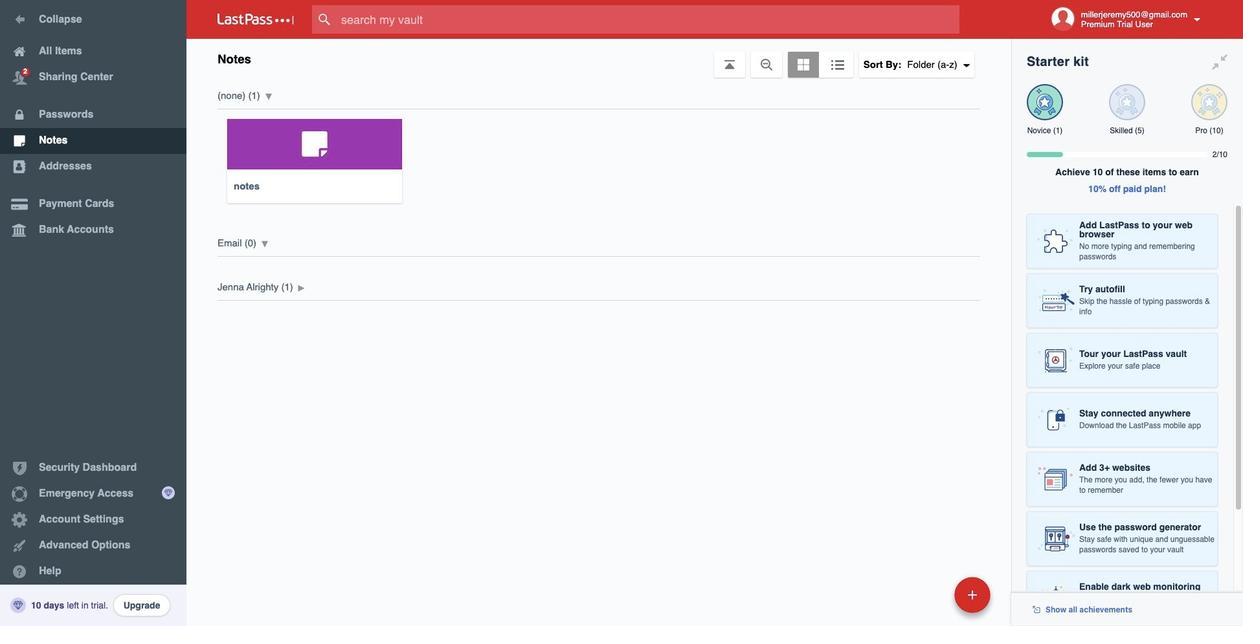 Task type: describe. For each thing, give the bounding box(es) containing it.
new item navigation
[[866, 574, 999, 627]]

new item element
[[866, 577, 996, 614]]

search my vault text field
[[312, 5, 985, 34]]

Search search field
[[312, 5, 985, 34]]



Task type: locate. For each thing, give the bounding box(es) containing it.
lastpass image
[[218, 14, 294, 25]]

main navigation navigation
[[0, 0, 187, 627]]

vault options navigation
[[187, 39, 1012, 78]]



